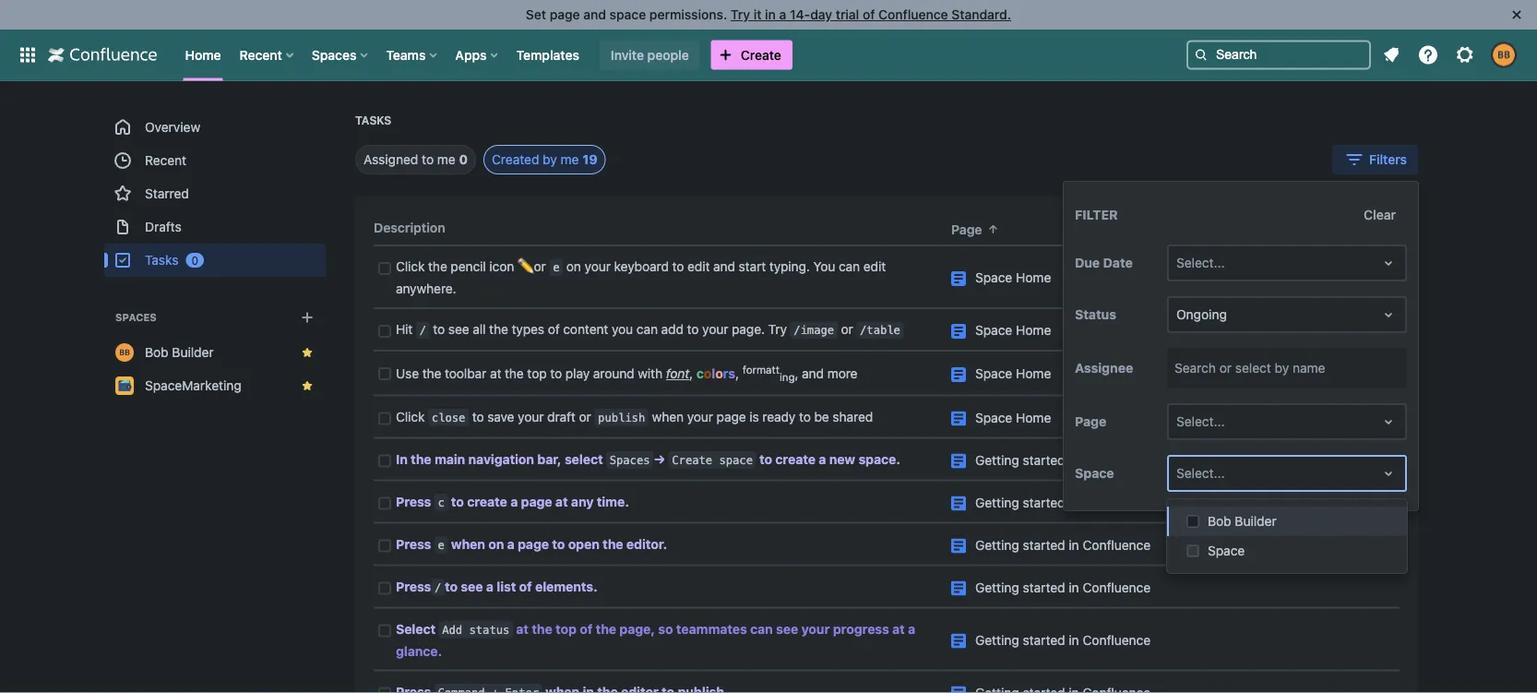 Task type: locate. For each thing, give the bounding box(es) containing it.
date down filter
[[1103, 255, 1133, 270]]

click
[[396, 259, 425, 274], [396, 409, 425, 424]]

create down ready
[[775, 451, 816, 466]]

/image
[[794, 323, 834, 337]]

unstar this space image
[[300, 345, 315, 360], [300, 378, 315, 393]]

recent
[[240, 47, 282, 62], [145, 153, 187, 168]]

o left s
[[715, 366, 723, 381]]

to inside 'tab list'
[[422, 152, 434, 167]]

of
[[863, 7, 875, 22], [548, 322, 560, 337], [519, 579, 532, 594], [580, 621, 593, 636]]

select left name on the bottom right
[[1235, 360, 1271, 376]]

getting for open
[[975, 537, 1019, 552]]

space for on your keyboard to edit and start typing. you can edit anywhere.
[[975, 270, 1013, 285]]

2 space home from the top
[[975, 323, 1051, 338]]

space for to see all the types of content you can add to your page. try
[[975, 323, 1013, 338]]

, left l
[[689, 366, 693, 381]]

1 horizontal spatial due date
[[1315, 222, 1372, 237]]

open image
[[1378, 252, 1400, 274], [1378, 462, 1400, 484]]

overview
[[145, 120, 200, 135]]

1 horizontal spatial can
[[750, 621, 773, 636]]

0 vertical spatial select...
[[1177, 255, 1225, 270]]

at right toolbar
[[490, 366, 501, 381]]

3 press from the top
[[396, 579, 431, 594]]

3 select... from the top
[[1177, 466, 1225, 481]]

to left "open"
[[552, 536, 565, 551]]

space home for ,
[[975, 366, 1051, 381]]

Search or select by name text field
[[1175, 359, 1179, 377]]

appswitcher icon image
[[17, 44, 39, 66]]

1 horizontal spatial tasks
[[355, 114, 392, 127]]

to right add on the left of the page
[[687, 322, 699, 337]]

to left save
[[472, 409, 484, 424]]

group
[[104, 111, 326, 277]]

filters button
[[1333, 145, 1418, 174]]

to
[[422, 152, 434, 167], [672, 259, 684, 274], [433, 322, 445, 337], [687, 322, 699, 337], [550, 366, 562, 381], [472, 409, 484, 424], [799, 409, 811, 424], [759, 451, 772, 466], [451, 494, 464, 509], [552, 536, 565, 551], [445, 579, 458, 594]]

1 horizontal spatial try
[[768, 322, 787, 337]]

elements.
[[535, 579, 598, 594]]

7 page title icon image from the top
[[951, 538, 966, 553]]

page title icon image
[[951, 271, 966, 286], [951, 324, 966, 339], [951, 367, 966, 382], [951, 411, 966, 426], [951, 454, 966, 468], [951, 496, 966, 511], [951, 538, 966, 553], [951, 581, 966, 596], [951, 633, 966, 648], [951, 686, 966, 693]]

4 space home link from the top
[[975, 410, 1051, 425]]

on right ✏️
[[566, 259, 581, 274]]

4 getting started in confluence from the top
[[975, 579, 1151, 595]]

due date element
[[1167, 245, 1407, 281]]

1 horizontal spatial by
[[1275, 360, 1289, 376]]

starred
[[145, 186, 189, 201]]

4 space home from the top
[[975, 410, 1051, 425]]

content
[[563, 322, 608, 337]]

press for to see a list of elements.
[[396, 579, 431, 594]]

1 horizontal spatial 0
[[459, 152, 468, 167]]

try right "page." on the top
[[768, 322, 787, 337]]

0 vertical spatial bob
[[145, 345, 169, 360]]

1 vertical spatial select...
[[1177, 414, 1225, 429]]

1 vertical spatial create
[[467, 494, 507, 509]]

1 vertical spatial bob
[[1208, 514, 1232, 529]]

spaces
[[312, 47, 357, 62], [115, 311, 157, 323], [610, 453, 650, 466]]

assigned
[[364, 152, 418, 167]]

to right hit
[[433, 322, 445, 337]]

2 vertical spatial and
[[802, 366, 824, 381]]

1 getting started in confluence from the top
[[975, 452, 1151, 467]]

page left "is"
[[717, 409, 746, 424]]

6 page title icon image from the top
[[951, 496, 966, 511]]

clear button
[[1353, 200, 1407, 230]]

1 vertical spatial spaces
[[115, 311, 157, 323]]

create right →
[[672, 453, 713, 466]]

0 vertical spatial top
[[527, 366, 547, 381]]

0 horizontal spatial /
[[420, 323, 426, 337]]

e right ✏️
[[553, 261, 560, 274]]

see left progress on the bottom of the page
[[776, 621, 798, 636]]

bob builder inside bob builder link
[[145, 345, 214, 360]]

/ for press
[[435, 580, 441, 594]]

0 vertical spatial due
[[1315, 222, 1340, 237]]

the right the all
[[489, 322, 508, 337]]

c down the main
[[438, 495, 445, 509]]

create button
[[711, 40, 793, 70]]

click for close
[[396, 409, 425, 424]]

top down elements.
[[556, 621, 577, 636]]

due date down filter
[[1075, 255, 1133, 270]]

2 press from the top
[[396, 536, 431, 551]]

1 select... from the top
[[1177, 255, 1225, 270]]

0 vertical spatial 0
[[459, 152, 468, 167]]

spaces button
[[306, 40, 375, 70]]

e up press / to see a list of elements. on the bottom of the page
[[438, 538, 445, 551]]

1 open image from the top
[[1378, 304, 1400, 326]]

1 vertical spatial press
[[396, 536, 431, 551]]

0 horizontal spatial ,
[[689, 366, 693, 381]]

3 , from the left
[[795, 366, 799, 381]]

me
[[437, 152, 456, 167], [561, 152, 579, 167]]

your inside "at the top of the page, so teammates can see your progress at a glance."
[[802, 621, 830, 636]]

2 vertical spatial can
[[750, 621, 773, 636]]

by inside 'tab list'
[[543, 152, 557, 167]]

your right save
[[518, 409, 544, 424]]

getting for any
[[975, 495, 1019, 510]]

top left play in the bottom of the page
[[527, 366, 547, 381]]

1 page title icon image from the top
[[951, 271, 966, 286]]

unstar this space image inside bob builder link
[[300, 345, 315, 360]]

getting started in confluence
[[975, 452, 1151, 467], [975, 495, 1151, 510], [975, 537, 1151, 552], [975, 579, 1151, 595], [975, 632, 1151, 647]]

8 page title icon image from the top
[[951, 581, 966, 596]]

0 horizontal spatial o
[[704, 366, 712, 381]]

space home link for when your page is ready to be shared
[[975, 410, 1051, 425]]

0 vertical spatial try
[[731, 7, 750, 22]]

all
[[473, 322, 486, 337]]

1 horizontal spatial and
[[713, 259, 735, 274]]

0 vertical spatial date
[[1343, 222, 1372, 237]]

click up anywhere.
[[396, 259, 425, 274]]

due date
[[1315, 222, 1372, 237], [1075, 255, 1133, 270]]

0 vertical spatial see
[[448, 322, 469, 337]]

date left ascending sorting icon date
[[1343, 222, 1372, 237]]

0 down drafts link
[[191, 254, 198, 267]]

0 vertical spatial by
[[543, 152, 557, 167]]

page down assignee
[[1075, 414, 1107, 429]]

2 vertical spatial press
[[396, 579, 431, 594]]

assignee
[[1075, 360, 1133, 376]]

space
[[610, 7, 646, 22], [719, 453, 753, 466]]

a down press c to create a page at any time.
[[507, 536, 515, 551]]

2 me from the left
[[561, 152, 579, 167]]

1 vertical spatial bob builder
[[1208, 514, 1277, 529]]

c inside 'use the toolbar at the top to play around with font , c o l o r s , formatt ing , and more'
[[697, 366, 704, 381]]

open image inside status element
[[1378, 304, 1400, 326]]

1 vertical spatial see
[[461, 579, 483, 594]]

1 horizontal spatial /
[[435, 580, 441, 594]]

e inside press e when on a page to open the editor.
[[438, 538, 445, 551]]

0 horizontal spatial by
[[543, 152, 557, 167]]

due
[[1315, 222, 1340, 237], [1075, 255, 1100, 270]]

space home link
[[975, 270, 1051, 285], [975, 323, 1051, 338], [975, 366, 1051, 381], [975, 410, 1051, 425]]

to right keyboard
[[672, 259, 684, 274]]

1 vertical spatial e
[[438, 538, 445, 551]]

2 getting started in confluence link from the top
[[975, 495, 1151, 510]]

main
[[435, 451, 465, 466]]

see inside "at the top of the page, so teammates can see your progress at a glance."
[[776, 621, 798, 636]]

page
[[550, 7, 580, 22], [717, 409, 746, 424], [521, 494, 552, 509], [518, 536, 549, 551]]

0 horizontal spatial edit
[[688, 259, 710, 274]]

page left ascending sorting icon page
[[951, 222, 982, 237]]

0 horizontal spatial c
[[438, 495, 445, 509]]

0 horizontal spatial date
[[1103, 255, 1133, 270]]

0 vertical spatial click
[[396, 259, 425, 274]]

try left it on the top left
[[731, 7, 750, 22]]

confluence for when on a page to open the editor.
[[1083, 537, 1151, 552]]

teammates
[[676, 621, 747, 636]]

spacemarketing link
[[104, 369, 326, 402]]

unstar this space image inside the spacemarketing link
[[300, 378, 315, 393]]

banner containing home
[[0, 29, 1537, 81]]

close image
[[1506, 4, 1528, 26]]

0 horizontal spatial create
[[467, 494, 507, 509]]

select right bar,
[[565, 451, 603, 466]]

space inside in the main navigation bar, select spaces → create space to create a new space.
[[719, 453, 753, 466]]

builder
[[172, 345, 214, 360], [1235, 514, 1277, 529]]

1 horizontal spatial space
[[719, 453, 753, 466]]

0 vertical spatial open image
[[1378, 304, 1400, 326]]

toolbar
[[445, 366, 487, 381]]

create inside in the main navigation bar, select spaces → create space to create a new space.
[[672, 453, 713, 466]]

see
[[448, 322, 469, 337], [461, 579, 483, 594], [776, 621, 798, 636]]

0 horizontal spatial tasks
[[145, 252, 178, 268]]

created
[[492, 152, 539, 167]]

edit left start
[[688, 259, 710, 274]]

3 getting started in confluence from the top
[[975, 537, 1151, 552]]

4 page title icon image from the top
[[951, 411, 966, 426]]

spaces inside in the main navigation bar, select spaces → create space to create a new space.
[[610, 453, 650, 466]]

5 getting started in confluence from the top
[[975, 632, 1151, 647]]

page title icon image for space home link for when your page is ready to be shared
[[951, 411, 966, 426]]

/ inside hit / to see all the types of content you can add to your page. try /image or /table
[[420, 323, 426, 337]]

select
[[1235, 360, 1271, 376], [565, 451, 603, 466]]

3 page title icon image from the top
[[951, 367, 966, 382]]

to up select add status
[[445, 579, 458, 594]]

overview link
[[104, 111, 326, 144]]

1 vertical spatial when
[[451, 536, 485, 551]]

due up due date element
[[1315, 222, 1340, 237]]

1 horizontal spatial create
[[741, 47, 781, 62]]

1 horizontal spatial on
[[566, 259, 581, 274]]

home for to save your draft or
[[1016, 410, 1051, 425]]

bob
[[145, 345, 169, 360], [1208, 514, 1232, 529]]

1 open image from the top
[[1378, 252, 1400, 274]]

0 vertical spatial create
[[741, 47, 781, 62]]

banner
[[0, 29, 1537, 81]]

1 vertical spatial tasks
[[145, 252, 178, 268]]

me right assigned
[[437, 152, 456, 167]]

global element
[[11, 29, 1183, 81]]

when up press / to see a list of elements. on the bottom of the page
[[451, 536, 485, 551]]

permissions.
[[650, 7, 727, 22]]

2 , from the left
[[736, 366, 739, 381]]

templates
[[516, 47, 579, 62]]

1 vertical spatial click
[[396, 409, 425, 424]]

confluence for to see a list of elements.
[[1083, 579, 1151, 595]]

1 press from the top
[[396, 494, 431, 509]]

me left 19
[[561, 152, 579, 167]]

created by me 19
[[492, 152, 598, 167]]

2 space home link from the top
[[975, 323, 1051, 338]]

1 me from the left
[[437, 152, 456, 167]]

1 horizontal spatial builder
[[1235, 514, 1277, 529]]

getting started in confluence link for open
[[975, 537, 1151, 552]]

anywhere.
[[396, 281, 456, 296]]

of down elements.
[[580, 621, 593, 636]]

1 vertical spatial create
[[672, 453, 713, 466]]

at left any
[[555, 494, 568, 509]]

0 vertical spatial c
[[697, 366, 704, 381]]

tasks
[[355, 114, 392, 127], [145, 252, 178, 268]]

5 page title icon image from the top
[[951, 454, 966, 468]]

status element
[[1167, 296, 1407, 333]]

a right progress on the bottom of the page
[[908, 621, 916, 636]]

19
[[583, 152, 598, 167]]

when
[[652, 409, 684, 424], [451, 536, 485, 551]]

your
[[585, 259, 611, 274], [702, 322, 728, 337], [518, 409, 544, 424], [687, 409, 713, 424], [802, 621, 830, 636]]

1 horizontal spatial recent
[[240, 47, 282, 62]]

space home link for or
[[975, 323, 1051, 338]]

, right r
[[736, 366, 739, 381]]

1 vertical spatial /
[[435, 580, 441, 594]]

use
[[396, 366, 419, 381]]

ascending sorting icon page image
[[986, 222, 1001, 237]]

1 click from the top
[[396, 259, 425, 274]]

starred link
[[104, 177, 326, 210]]

page title icon image for 5th the getting started in confluence link from the bottom
[[951, 454, 966, 468]]

1 horizontal spatial me
[[561, 152, 579, 167]]

1 vertical spatial open image
[[1378, 411, 1400, 433]]

c left l
[[697, 366, 704, 381]]

to inside on your keyboard to edit and start typing. you can edit anywhere.
[[672, 259, 684, 274]]

3 space home link from the top
[[975, 366, 1051, 381]]

font
[[666, 366, 689, 381]]

2 horizontal spatial ,
[[795, 366, 799, 381]]

due date left ascending sorting icon date
[[1315, 222, 1372, 237]]

the left page,
[[596, 621, 616, 636]]

see for all
[[448, 322, 469, 337]]

3 started from the top
[[1023, 537, 1065, 552]]

search image
[[1194, 48, 1209, 62]]

1 vertical spatial 0
[[191, 254, 198, 267]]

can inside on your keyboard to edit and start typing. you can edit anywhere.
[[839, 259, 860, 274]]

0 vertical spatial spaces
[[312, 47, 357, 62]]

select... inside due date element
[[1177, 255, 1225, 270]]

due down filter
[[1075, 255, 1100, 270]]

edit right the you
[[864, 259, 886, 274]]

see left list
[[461, 579, 483, 594]]

recent right home link
[[240, 47, 282, 62]]

o left r
[[704, 366, 712, 381]]

space up 'invite'
[[610, 7, 646, 22]]

1 vertical spatial by
[[1275, 360, 1289, 376]]

getting started in confluence link
[[975, 452, 1151, 467], [975, 495, 1151, 510], [975, 537, 1151, 552], [975, 579, 1151, 595], [975, 632, 1151, 647]]

your left progress on the bottom of the page
[[802, 621, 830, 636]]

confluence image
[[48, 44, 157, 66], [48, 44, 157, 66]]

2 click from the top
[[396, 409, 425, 424]]

0 vertical spatial bob builder
[[145, 345, 214, 360]]

or
[[534, 259, 546, 274], [841, 322, 853, 337], [1220, 360, 1232, 376], [579, 409, 591, 424]]

1 vertical spatial open image
[[1378, 462, 1400, 484]]

0 horizontal spatial bob
[[145, 345, 169, 360]]

open
[[568, 536, 600, 551]]

1 o from the left
[[704, 366, 712, 381]]

0 horizontal spatial top
[[527, 366, 547, 381]]

1 horizontal spatial e
[[553, 261, 560, 274]]

1 vertical spatial unstar this space image
[[300, 378, 315, 393]]

open image
[[1378, 304, 1400, 326], [1378, 411, 1400, 433]]

and
[[584, 7, 606, 22], [713, 259, 735, 274], [802, 366, 824, 381]]

3 getting from the top
[[975, 537, 1019, 552]]

description
[[374, 220, 445, 235]]

3 space home from the top
[[975, 366, 1051, 381]]

home
[[185, 47, 221, 62], [1016, 270, 1051, 285], [1016, 323, 1051, 338], [1016, 366, 1051, 381], [1016, 410, 1051, 425]]

2 page title icon image from the top
[[951, 324, 966, 339]]

s
[[728, 366, 736, 381]]

c inside press c to create a page at any time.
[[438, 495, 445, 509]]

create down it on the top left
[[741, 47, 781, 62]]

3 getting started in confluence link from the top
[[975, 537, 1151, 552]]

hit
[[396, 322, 413, 337]]

0 vertical spatial and
[[584, 7, 606, 22]]

0 vertical spatial create
[[775, 451, 816, 466]]

the up anywhere.
[[428, 259, 447, 274]]

tab list containing assigned to me
[[333, 145, 606, 174]]

space home for or
[[975, 323, 1051, 338]]

bob builder link
[[104, 336, 326, 369]]

2 getting from the top
[[975, 495, 1019, 510]]

a left new
[[819, 451, 826, 466]]

on
[[566, 259, 581, 274], [488, 536, 504, 551]]

standard.
[[952, 7, 1011, 22]]

/
[[420, 323, 426, 337], [435, 580, 441, 594]]

and right 'ing'
[[802, 366, 824, 381]]

draft
[[547, 409, 576, 424]]

2 unstar this space image from the top
[[300, 378, 315, 393]]

1 unstar this space image from the top
[[300, 345, 315, 360]]

the
[[428, 259, 447, 274], [489, 322, 508, 337], [422, 366, 441, 381], [505, 366, 524, 381], [411, 451, 431, 466], [603, 536, 623, 551], [532, 621, 553, 636], [596, 621, 616, 636]]

2 horizontal spatial and
[[802, 366, 824, 381]]

at
[[490, 366, 501, 381], [555, 494, 568, 509], [516, 621, 529, 636], [892, 621, 905, 636]]

time.
[[597, 494, 629, 509]]

filters
[[1369, 152, 1407, 167]]

1 vertical spatial due
[[1075, 255, 1100, 270]]

of right list
[[519, 579, 532, 594]]

to right assigned
[[422, 152, 434, 167]]

home for to see all the types of content you can add to your page. try
[[1016, 323, 1051, 338]]

2 horizontal spatial spaces
[[610, 453, 650, 466]]

4 getting from the top
[[975, 579, 1019, 595]]

to down the main
[[451, 494, 464, 509]]

spaces right recent dropdown button
[[312, 47, 357, 62]]

0 horizontal spatial try
[[731, 7, 750, 22]]

1 horizontal spatial bob
[[1208, 514, 1232, 529]]

day
[[810, 7, 832, 22]]

or right draft
[[579, 409, 591, 424]]

0 vertical spatial when
[[652, 409, 684, 424]]

spaces inside popup button
[[312, 47, 357, 62]]

a left 14-
[[779, 7, 787, 22]]

started for any
[[1023, 495, 1065, 510]]

2 open image from the top
[[1378, 462, 1400, 484]]

drafts
[[145, 219, 181, 234]]

open image for ongoing
[[1378, 304, 1400, 326]]

click left close
[[396, 409, 425, 424]]

open image inside due date element
[[1378, 252, 1400, 274]]

see left the all
[[448, 322, 469, 337]]

4 started from the top
[[1023, 579, 1065, 595]]

2 vertical spatial see
[[776, 621, 798, 636]]

name
[[1293, 360, 1326, 376]]

your left "page." on the top
[[702, 322, 728, 337]]

1 horizontal spatial o
[[715, 366, 723, 381]]

create down navigation
[[467, 494, 507, 509]]

1 horizontal spatial create
[[775, 451, 816, 466]]

top inside "at the top of the page, so teammates can see your progress at a glance."
[[556, 621, 577, 636]]

0 vertical spatial can
[[839, 259, 860, 274]]

/ up select add status
[[435, 580, 441, 594]]

1 horizontal spatial select
[[1235, 360, 1271, 376]]

/ inside press / to see a list of elements.
[[435, 580, 441, 594]]

0 horizontal spatial me
[[437, 152, 456, 167]]

tasks up assigned
[[355, 114, 392, 127]]

at inside 'use the toolbar at the top to play around with font , c o l o r s , formatt ing , and more'
[[490, 366, 501, 381]]

and left start
[[713, 259, 735, 274]]

2 open image from the top
[[1378, 411, 1400, 433]]

0 horizontal spatial can
[[637, 322, 658, 337]]

and up global element
[[584, 7, 606, 22]]

→
[[654, 451, 666, 466]]

create
[[775, 451, 816, 466], [467, 494, 507, 509]]

/table
[[860, 323, 901, 337]]

home for on your keyboard to edit and start typing. you can edit anywhere.
[[1016, 270, 1051, 285]]

spaces up bob builder link
[[115, 311, 157, 323]]

0 horizontal spatial spaces
[[115, 311, 157, 323]]

2 started from the top
[[1023, 495, 1065, 510]]

0 vertical spatial space
[[610, 7, 646, 22]]

0 vertical spatial open image
[[1378, 252, 1400, 274]]

tasks down drafts
[[145, 252, 178, 268]]

it
[[754, 7, 762, 22]]

try it in a 14-day trial of confluence standard. link
[[731, 7, 1011, 22]]

1 horizontal spatial spaces
[[312, 47, 357, 62]]

a inside "at the top of the page, so teammates can see your progress at a glance."
[[908, 621, 916, 636]]

getting for elements.
[[975, 579, 1019, 595]]

tab list
[[333, 145, 606, 174]]

a
[[779, 7, 787, 22], [819, 451, 826, 466], [511, 494, 518, 509], [507, 536, 515, 551], [486, 579, 494, 594], [908, 621, 916, 636]]

0 horizontal spatial select
[[565, 451, 603, 466]]

0 horizontal spatial on
[[488, 536, 504, 551]]

1 horizontal spatial page
[[1075, 414, 1107, 429]]

2 getting started in confluence from the top
[[975, 495, 1151, 510]]

1 vertical spatial top
[[556, 621, 577, 636]]

to left play in the bottom of the page
[[550, 366, 562, 381]]

0 left created
[[459, 152, 468, 167]]

2 select... from the top
[[1177, 414, 1225, 429]]

select... for due date
[[1177, 255, 1225, 270]]

your left keyboard
[[585, 259, 611, 274]]

ready
[[763, 409, 796, 424]]

4 getting started in confluence link from the top
[[975, 579, 1151, 595]]

9 page title icon image from the top
[[951, 633, 966, 648]]

e
[[553, 261, 560, 274], [438, 538, 445, 551]]

/ right hit
[[420, 323, 426, 337]]

spaces left →
[[610, 453, 650, 466]]

1 vertical spatial builder
[[1235, 514, 1277, 529]]

space down "is"
[[719, 453, 753, 466]]

list
[[497, 579, 516, 594]]

recent button
[[234, 40, 301, 70]]

on up press / to see a list of elements. on the bottom of the page
[[488, 536, 504, 551]]

,
[[689, 366, 693, 381], [736, 366, 739, 381], [795, 366, 799, 381]]

unstar this space image for spacemarketing
[[300, 378, 315, 393]]

by right created
[[543, 152, 557, 167]]

Search field
[[1187, 40, 1371, 70]]

1 vertical spatial space
[[719, 453, 753, 466]]



Task type: vqa. For each thing, say whether or not it's contained in the screenshot.
help icon
yes



Task type: describe. For each thing, give the bounding box(es) containing it.
l
[[712, 366, 715, 381]]

glance.
[[396, 643, 442, 658]]

page title icon image for the getting started in confluence link corresponding to elements.
[[951, 581, 966, 596]]

/ for hit
[[420, 323, 426, 337]]

search
[[1175, 360, 1216, 376]]

with
[[638, 366, 663, 381]]

publish
[[598, 411, 645, 424]]

at right status
[[516, 621, 529, 636]]

in for at the top of the page, so teammates can see your progress at a glance.
[[1069, 632, 1079, 647]]

notification icon image
[[1380, 44, 1403, 66]]

set page and space permissions. try it in a 14-day trial of confluence standard.
[[526, 7, 1011, 22]]

e inside click the pencil icon ✏️ or e
[[553, 261, 560, 274]]

hit / to see all the types of content you can add to your page. try /image or /table
[[396, 322, 901, 337]]

status
[[1075, 307, 1117, 322]]

page down press c to create a page at any time.
[[518, 536, 549, 551]]

r
[[723, 366, 728, 381]]

0 horizontal spatial due
[[1075, 255, 1100, 270]]

select... for space
[[1177, 466, 1225, 481]]

help icon image
[[1417, 44, 1440, 66]]

select add status
[[396, 621, 510, 636]]

close
[[432, 411, 465, 424]]

page title icon image for first the getting started in confluence link from the bottom
[[951, 633, 966, 648]]

create a space image
[[296, 306, 318, 329]]

in for when on a page to open the editor.
[[1069, 537, 1079, 552]]

pencil
[[451, 259, 486, 274]]

of right types
[[548, 322, 560, 337]]

space.
[[859, 451, 901, 466]]

space home for when your page is ready to be shared
[[975, 410, 1051, 425]]

14-
[[790, 7, 810, 22]]

confluence for →
[[1083, 452, 1151, 467]]

getting started in confluence for open
[[975, 537, 1151, 552]]

0 vertical spatial tasks
[[355, 114, 392, 127]]

1 space home from the top
[[975, 270, 1051, 285]]

formatt
[[743, 363, 780, 376]]

✏️
[[518, 259, 531, 274]]

group containing overview
[[104, 111, 326, 277]]

page,
[[620, 621, 655, 636]]

press e when on a page to open the editor.
[[396, 536, 667, 551]]

unstar this space image for bob builder
[[300, 345, 315, 360]]

page title icon image for space home link associated with or
[[951, 324, 966, 339]]

page title icon image for space home link for ,
[[951, 367, 966, 382]]

getting started in confluence link for elements.
[[975, 579, 1151, 595]]

or right ✏️
[[534, 259, 546, 274]]

page title icon image for the getting started in confluence link for any
[[951, 496, 966, 511]]

click the pencil icon ✏️ or e
[[396, 259, 560, 274]]

1 getting from the top
[[975, 452, 1019, 467]]

in the main navigation bar, select spaces → create space to create a new space.
[[396, 451, 901, 466]]

new
[[829, 451, 856, 466]]

home link
[[179, 40, 227, 70]]

in for →
[[1069, 452, 1079, 467]]

invite people
[[611, 47, 689, 62]]

page title icon image for the getting started in confluence link related to open
[[951, 538, 966, 553]]

space home link for ,
[[975, 366, 1051, 381]]

space for ,
[[975, 366, 1013, 381]]

10 page title icon image from the top
[[951, 686, 966, 693]]

teams
[[386, 47, 426, 62]]

page title icon image for first space home link from the top of the page
[[951, 271, 966, 286]]

the right "open"
[[603, 536, 623, 551]]

me for to
[[437, 152, 456, 167]]

see for a
[[461, 579, 483, 594]]

save
[[487, 409, 514, 424]]

trial
[[836, 7, 859, 22]]

recent inside dropdown button
[[240, 47, 282, 62]]

play
[[566, 366, 590, 381]]

1 horizontal spatial when
[[652, 409, 684, 424]]

and inside 'use the toolbar at the top to play around with font , c o l o r s , formatt ing , and more'
[[802, 366, 824, 381]]

to left be
[[799, 409, 811, 424]]

can inside "at the top of the page, so teammates can see your progress at a glance."
[[750, 621, 773, 636]]

home for ,
[[1016, 366, 1051, 381]]

0 inside 'tab list'
[[459, 152, 468, 167]]

invite people button
[[600, 40, 700, 70]]

the right use
[[422, 366, 441, 381]]

1 vertical spatial on
[[488, 536, 504, 551]]

me for by
[[561, 152, 579, 167]]

top inside 'use the toolbar at the top to play around with font , c o l o r s , formatt ing , and more'
[[527, 366, 547, 381]]

0 horizontal spatial due date
[[1075, 255, 1133, 270]]

1 horizontal spatial due
[[1315, 222, 1340, 237]]

so
[[658, 621, 673, 636]]

5 getting from the top
[[975, 632, 1019, 647]]

the right in
[[411, 451, 431, 466]]

on inside on your keyboard to edit and start typing. you can edit anywhere.
[[566, 259, 581, 274]]

press for when on a page to open the editor.
[[396, 536, 431, 551]]

your down l
[[687, 409, 713, 424]]

at the top of the page, so teammates can see your progress at a glance.
[[396, 621, 919, 658]]

shared
[[833, 409, 873, 424]]

the down elements.
[[532, 621, 553, 636]]

of right the trial
[[863, 7, 875, 22]]

of inside "at the top of the page, so teammates can see your progress at a glance."
[[580, 621, 593, 636]]

0 vertical spatial due date
[[1315, 222, 1372, 237]]

keyboard
[[614, 259, 669, 274]]

space for to save your draft or
[[975, 410, 1013, 425]]

0 horizontal spatial when
[[451, 536, 485, 551]]

1 vertical spatial try
[[768, 322, 787, 337]]

getting started in confluence for elements.
[[975, 579, 1151, 595]]

select
[[396, 621, 436, 636]]

press for to create a page at any time.
[[396, 494, 431, 509]]

in for to see a list of elements.
[[1069, 579, 1079, 595]]

page right set
[[550, 7, 580, 22]]

at right progress on the bottom of the page
[[892, 621, 905, 636]]

teams button
[[381, 40, 444, 70]]

open image for select...
[[1378, 411, 1400, 433]]

page up press e when on a page to open the editor.
[[521, 494, 552, 509]]

5 getting started in confluence link from the top
[[975, 632, 1151, 647]]

1 vertical spatial can
[[637, 322, 658, 337]]

press / to see a list of elements.
[[396, 579, 598, 594]]

ascending sorting icon date image
[[1376, 222, 1390, 237]]

your inside on your keyboard to edit and start typing. you can edit anywhere.
[[585, 259, 611, 274]]

bar,
[[537, 451, 562, 466]]

started for open
[[1023, 537, 1065, 552]]

click for the
[[396, 259, 425, 274]]

to down ready
[[759, 451, 772, 466]]

add
[[442, 623, 462, 636]]

invite
[[611, 47, 644, 62]]

select... for page
[[1177, 414, 1225, 429]]

open image for space
[[1378, 462, 1400, 484]]

1 getting started in confluence link from the top
[[975, 452, 1151, 467]]

on your keyboard to edit and start typing. you can edit anywhere.
[[396, 259, 889, 296]]

and inside on your keyboard to edit and start typing. you can edit anywhere.
[[713, 259, 735, 274]]

or right search
[[1220, 360, 1232, 376]]

started for elements.
[[1023, 579, 1065, 595]]

more
[[827, 366, 858, 381]]

0 vertical spatial builder
[[172, 345, 214, 360]]

types
[[512, 322, 544, 337]]

1 horizontal spatial bob builder
[[1208, 514, 1277, 529]]

1 vertical spatial recent
[[145, 153, 187, 168]]

1 horizontal spatial date
[[1343, 222, 1372, 237]]

0 horizontal spatial space
[[610, 7, 646, 22]]

a down navigation
[[511, 494, 518, 509]]

home inside global element
[[185, 47, 221, 62]]

apps button
[[450, 40, 505, 70]]

getting started in confluence link for any
[[975, 495, 1151, 510]]

1 space home link from the top
[[975, 270, 1051, 285]]

progress
[[833, 621, 889, 636]]

recent link
[[104, 144, 326, 177]]

2 o from the left
[[715, 366, 723, 381]]

settings icon image
[[1454, 44, 1476, 66]]

page.
[[732, 322, 765, 337]]

in
[[396, 451, 408, 466]]

0 vertical spatial page
[[951, 222, 982, 237]]

getting started in confluence for any
[[975, 495, 1151, 510]]

navigation
[[468, 451, 534, 466]]

typing.
[[769, 259, 810, 274]]

be
[[814, 409, 829, 424]]

in for to create a page at any time.
[[1069, 495, 1079, 510]]

spacemarketing
[[145, 378, 242, 393]]

drafts link
[[104, 210, 326, 244]]

a left list
[[486, 579, 494, 594]]

the up save
[[505, 366, 524, 381]]

1 started from the top
[[1023, 452, 1065, 467]]

set
[[526, 7, 546, 22]]

open image for due date
[[1378, 252, 1400, 274]]

press c to create a page at any time.
[[396, 494, 629, 509]]

start
[[739, 259, 766, 274]]

1 , from the left
[[689, 366, 693, 381]]

1 vertical spatial date
[[1103, 255, 1133, 270]]

or right /image
[[841, 322, 853, 337]]

use the toolbar at the top to play around with font , c o l o r s , formatt ing , and more
[[396, 363, 858, 384]]

1 edit from the left
[[688, 259, 710, 274]]

to inside 'use the toolbar at the top to play around with font , c o l o r s , formatt ing , and more'
[[550, 366, 562, 381]]

0 horizontal spatial and
[[584, 7, 606, 22]]

is
[[750, 409, 759, 424]]

confluence for at the top of the page, so teammates can see your progress at a glance.
[[1083, 632, 1151, 647]]

0 horizontal spatial 0
[[191, 254, 198, 267]]

create inside dropdown button
[[741, 47, 781, 62]]

editor.
[[627, 536, 667, 551]]

apps
[[455, 47, 487, 62]]

templates link
[[511, 40, 585, 70]]

around
[[593, 366, 634, 381]]

any
[[571, 494, 594, 509]]

confluence for to create a page at any time.
[[1083, 495, 1151, 510]]

0 vertical spatial select
[[1235, 360, 1271, 376]]

2 edit from the left
[[864, 259, 886, 274]]

you
[[612, 322, 633, 337]]

add
[[661, 322, 684, 337]]

search or select by name
[[1175, 360, 1326, 376]]

ing
[[780, 371, 795, 384]]

5 started from the top
[[1023, 632, 1065, 647]]

1 vertical spatial page
[[1075, 414, 1107, 429]]

status
[[469, 623, 510, 636]]

icon
[[489, 259, 514, 274]]

click close to save your draft or publish when your page is ready to be shared
[[396, 409, 873, 424]]



